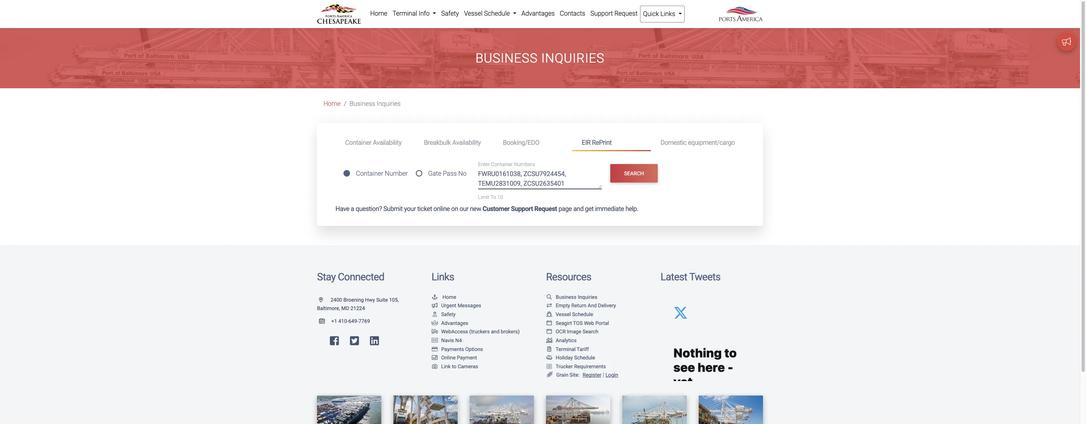 Task type: locate. For each thing, give the bounding box(es) containing it.
1 vertical spatial business
[[350, 100, 375, 108]]

quick
[[643, 10, 659, 18]]

twitter square image
[[350, 336, 359, 347]]

(truckers
[[469, 329, 490, 335]]

terminal info
[[393, 10, 431, 17]]

vessel schedule link
[[462, 6, 519, 22], [546, 312, 593, 318]]

quick links
[[643, 10, 677, 18]]

2 vertical spatial home link
[[432, 295, 456, 301]]

container availability link
[[336, 136, 414, 150]]

suite
[[376, 297, 388, 303]]

home link
[[368, 6, 390, 22], [324, 100, 341, 108], [432, 295, 456, 301]]

0 horizontal spatial business
[[350, 100, 375, 108]]

submit
[[383, 205, 403, 213]]

1 horizontal spatial search
[[624, 171, 644, 177]]

request
[[615, 10, 638, 17], [534, 205, 557, 213]]

0 horizontal spatial request
[[534, 205, 557, 213]]

0 horizontal spatial vessel schedule
[[464, 10, 512, 17]]

0 vertical spatial business
[[476, 51, 538, 66]]

1 vertical spatial vessel schedule
[[556, 312, 593, 318]]

question?
[[356, 205, 382, 213]]

container storage image
[[432, 339, 438, 344]]

container
[[345, 139, 371, 147], [491, 162, 513, 168], [356, 170, 383, 178]]

navis
[[441, 338, 454, 344]]

0 vertical spatial request
[[615, 10, 638, 17]]

advantages
[[522, 10, 555, 17], [441, 321, 468, 327]]

1 horizontal spatial vessel schedule
[[556, 312, 593, 318]]

trucker requirements
[[556, 364, 606, 370]]

and left get
[[573, 205, 584, 213]]

0 vertical spatial terminal
[[393, 10, 417, 17]]

advantages up "webaccess"
[[441, 321, 468, 327]]

safety link for terminal info link
[[439, 6, 462, 22]]

1 horizontal spatial advantages
[[522, 10, 555, 17]]

1 horizontal spatial request
[[615, 10, 638, 17]]

safety link right info
[[439, 6, 462, 22]]

0 vertical spatial home
[[370, 10, 387, 17]]

availability up enter
[[452, 139, 481, 147]]

support request link
[[588, 6, 640, 22]]

0 horizontal spatial vessel schedule link
[[462, 6, 519, 22]]

1 horizontal spatial business
[[476, 51, 538, 66]]

0 vertical spatial container
[[345, 139, 371, 147]]

0 vertical spatial schedule
[[484, 10, 510, 17]]

enter
[[478, 162, 490, 168]]

pass
[[443, 170, 457, 178]]

terminal down analytics
[[556, 347, 576, 353]]

0 vertical spatial links
[[661, 10, 675, 18]]

domestic equipment/cargo link
[[651, 136, 745, 150]]

1 vertical spatial home
[[324, 100, 341, 108]]

7769
[[359, 319, 370, 325]]

1 horizontal spatial vessel schedule link
[[546, 312, 593, 318]]

1 vertical spatial terminal
[[556, 347, 576, 353]]

2 safety from the top
[[441, 312, 456, 318]]

1 vertical spatial container
[[491, 162, 513, 168]]

our
[[460, 205, 469, 213]]

container left number
[[356, 170, 383, 178]]

empty return and delivery link
[[546, 303, 616, 309]]

and left brokers)
[[491, 329, 500, 335]]

0 horizontal spatial availability
[[373, 139, 402, 147]]

and
[[588, 303, 597, 309]]

webaccess (truckers and brokers)
[[441, 329, 520, 335]]

online
[[434, 205, 450, 213]]

options
[[465, 347, 483, 353]]

business inquiries
[[476, 51, 605, 66], [350, 100, 401, 108], [556, 295, 597, 301]]

1 vertical spatial advantages link
[[432, 321, 468, 327]]

terminal tariff
[[556, 347, 589, 353]]

list alt image
[[546, 365, 553, 370]]

0 vertical spatial home link
[[368, 6, 390, 22]]

0 horizontal spatial support
[[511, 205, 533, 213]]

hand receiving image
[[432, 321, 438, 327]]

home link for terminal info link
[[368, 6, 390, 22]]

holiday
[[556, 355, 573, 361]]

advantages link
[[519, 6, 557, 22], [432, 321, 468, 327]]

navis n4
[[441, 338, 462, 344]]

latest
[[661, 271, 687, 283]]

container availability
[[345, 139, 402, 147]]

webaccess
[[441, 329, 468, 335]]

1 vertical spatial safety
[[441, 312, 456, 318]]

1 vertical spatial links
[[432, 271, 454, 283]]

1 vertical spatial request
[[534, 205, 557, 213]]

support
[[591, 10, 613, 17], [511, 205, 533, 213]]

1 vertical spatial and
[[491, 329, 500, 335]]

1 horizontal spatial links
[[661, 10, 675, 18]]

web
[[584, 321, 594, 327]]

register link
[[581, 373, 602, 379]]

n4
[[455, 338, 462, 344]]

links right quick
[[661, 10, 675, 18]]

+1 410-649-7769 link
[[317, 319, 370, 325]]

safety link for urgent messages link
[[432, 312, 456, 318]]

container up container number
[[345, 139, 371, 147]]

customer
[[483, 205, 510, 213]]

2 vertical spatial container
[[356, 170, 383, 178]]

1 horizontal spatial availability
[[452, 139, 481, 147]]

terminal left info
[[393, 10, 417, 17]]

contacts link
[[557, 6, 588, 22]]

search up help.
[[624, 171, 644, 177]]

0 horizontal spatial home link
[[324, 100, 341, 108]]

0 horizontal spatial vessel
[[464, 10, 483, 17]]

file invoice image
[[546, 347, 553, 353]]

1 horizontal spatial vessel
[[556, 312, 571, 318]]

2 availability from the left
[[452, 139, 481, 147]]

breakbulk
[[424, 139, 451, 147]]

breakbulk availability link
[[414, 136, 493, 150]]

1 vertical spatial schedule
[[572, 312, 593, 318]]

links
[[661, 10, 675, 18], [432, 271, 454, 283]]

availability for breakbulk availability
[[452, 139, 481, 147]]

safety down urgent on the left of page
[[441, 312, 456, 318]]

0 vertical spatial search
[[624, 171, 644, 177]]

2 vertical spatial inquiries
[[578, 295, 597, 301]]

request left page
[[534, 205, 557, 213]]

0 vertical spatial business inquiries
[[476, 51, 605, 66]]

2 horizontal spatial home
[[443, 295, 456, 301]]

reprint
[[592, 139, 612, 147]]

support right contacts
[[591, 10, 613, 17]]

analytics
[[556, 338, 577, 344]]

0 horizontal spatial terminal
[[393, 10, 417, 17]]

1 availability from the left
[[373, 139, 402, 147]]

online payment link
[[432, 355, 477, 361]]

register
[[583, 373, 602, 379]]

1 vertical spatial support
[[511, 205, 533, 213]]

1 vertical spatial advantages
[[441, 321, 468, 327]]

urgent messages link
[[432, 303, 481, 309]]

domestic
[[661, 139, 687, 147]]

0 vertical spatial safety
[[441, 10, 459, 17]]

limit
[[478, 194, 489, 201]]

advantages left contacts
[[522, 10, 555, 17]]

page
[[559, 205, 572, 213]]

2 horizontal spatial business
[[556, 295, 577, 301]]

webaccess (truckers and brokers) link
[[432, 329, 520, 335]]

booking/edo
[[503, 139, 539, 147]]

2 horizontal spatial home link
[[432, 295, 456, 301]]

safety right info
[[441, 10, 459, 17]]

links up anchor image at the bottom
[[432, 271, 454, 283]]

1 horizontal spatial advantages link
[[519, 6, 557, 22]]

portal
[[595, 321, 609, 327]]

new
[[470, 205, 481, 213]]

home inside home link
[[370, 10, 387, 17]]

10
[[497, 194, 503, 201]]

gate pass no
[[428, 170, 467, 178]]

contacts
[[560, 10, 585, 17]]

1 horizontal spatial home
[[370, 10, 387, 17]]

1 horizontal spatial home link
[[368, 6, 390, 22]]

0 horizontal spatial home
[[324, 100, 341, 108]]

2 vertical spatial business
[[556, 295, 577, 301]]

inquiries
[[541, 51, 605, 66], [377, 100, 401, 108], [578, 295, 597, 301]]

1 horizontal spatial and
[[573, 205, 584, 213]]

home for the middle home link
[[324, 100, 341, 108]]

0 vertical spatial advantages
[[522, 10, 555, 17]]

payments options
[[441, 347, 483, 353]]

search down 'web'
[[583, 329, 598, 335]]

ship image
[[546, 313, 553, 318]]

no
[[458, 170, 467, 178]]

trucker requirements link
[[546, 364, 606, 370]]

trucker
[[556, 364, 573, 370]]

empty
[[556, 303, 570, 309]]

online payment
[[441, 355, 477, 361]]

2 vertical spatial schedule
[[574, 355, 595, 361]]

advantages link left contacts
[[519, 6, 557, 22]]

1 horizontal spatial support
[[591, 10, 613, 17]]

eir reprint link
[[572, 136, 651, 152]]

0 horizontal spatial links
[[432, 271, 454, 283]]

requirements
[[574, 364, 606, 370]]

advantages link up "webaccess"
[[432, 321, 468, 327]]

gate
[[428, 170, 441, 178]]

105,
[[389, 297, 399, 303]]

1 horizontal spatial terminal
[[556, 347, 576, 353]]

urgent messages
[[441, 303, 481, 309]]

0 horizontal spatial and
[[491, 329, 500, 335]]

1 vertical spatial search
[[583, 329, 598, 335]]

on
[[451, 205, 458, 213]]

support right customer
[[511, 205, 533, 213]]

terminal for terminal info
[[393, 10, 417, 17]]

info
[[419, 10, 430, 17]]

0 vertical spatial safety link
[[439, 6, 462, 22]]

terminal info link
[[390, 6, 439, 22]]

safety link down urgent on the left of page
[[432, 312, 456, 318]]

availability up container number
[[373, 139, 402, 147]]

request left quick
[[615, 10, 638, 17]]

help.
[[626, 205, 639, 213]]

container right enter
[[491, 162, 513, 168]]

1 vertical spatial safety link
[[432, 312, 456, 318]]

brokers)
[[501, 329, 520, 335]]



Task type: describe. For each thing, give the bounding box(es) containing it.
equipment/cargo
[[688, 139, 735, 147]]

search image
[[546, 295, 553, 300]]

ocr image search
[[556, 329, 598, 335]]

holiday schedule link
[[546, 355, 595, 361]]

tariff
[[577, 347, 589, 353]]

0 horizontal spatial advantages
[[441, 321, 468, 327]]

eir reprint
[[582, 139, 612, 147]]

649-
[[348, 319, 359, 325]]

+1
[[331, 319, 337, 325]]

grain
[[556, 373, 568, 379]]

0 vertical spatial inquiries
[[541, 51, 605, 66]]

2400
[[331, 297, 342, 303]]

your
[[404, 205, 416, 213]]

credit card image
[[432, 347, 438, 353]]

21224
[[351, 306, 365, 312]]

schedule for the ship icon
[[572, 312, 593, 318]]

delivery
[[598, 303, 616, 309]]

hwy
[[365, 297, 375, 303]]

holiday schedule
[[556, 355, 595, 361]]

stay connected
[[317, 271, 384, 283]]

breakbulk availability
[[424, 139, 481, 147]]

camera image
[[432, 365, 438, 370]]

customer support request link
[[483, 205, 557, 213]]

bullhorn image
[[432, 304, 438, 309]]

payments options link
[[432, 347, 483, 353]]

baltimore,
[[317, 306, 340, 312]]

resources
[[546, 271, 591, 283]]

enter container numbers
[[478, 162, 535, 168]]

terminal for terminal tariff
[[556, 347, 576, 353]]

have
[[336, 205, 349, 213]]

+1 410-649-7769
[[331, 319, 370, 325]]

1 vertical spatial inquiries
[[377, 100, 401, 108]]

availability for container availability
[[373, 139, 402, 147]]

0 vertical spatial vessel
[[464, 10, 483, 17]]

to
[[452, 364, 457, 370]]

link to cameras link
[[432, 364, 478, 370]]

0 vertical spatial support
[[591, 10, 613, 17]]

empty return and delivery
[[556, 303, 616, 309]]

tweets
[[689, 271, 721, 283]]

online
[[441, 355, 456, 361]]

facebook square image
[[330, 336, 339, 347]]

exchange image
[[546, 304, 553, 309]]

0 horizontal spatial search
[[583, 329, 598, 335]]

browser image
[[546, 321, 553, 327]]

seagirt tos web portal
[[556, 321, 609, 327]]

container for container availability
[[345, 139, 371, 147]]

home link for urgent messages link
[[432, 295, 456, 301]]

support request
[[591, 10, 638, 17]]

schedule for bells icon
[[574, 355, 595, 361]]

wheat image
[[546, 373, 553, 378]]

|
[[603, 372, 604, 379]]

navis n4 link
[[432, 338, 462, 344]]

Enter Container Numbers text field
[[478, 170, 602, 189]]

messages
[[458, 303, 481, 309]]

home for home link associated with terminal info link
[[370, 10, 387, 17]]

tos
[[573, 321, 583, 327]]

stay
[[317, 271, 336, 283]]

a
[[351, 205, 354, 213]]

number
[[385, 170, 408, 178]]

domestic equipment/cargo
[[661, 139, 735, 147]]

credit card front image
[[432, 356, 438, 361]]

search button
[[611, 164, 658, 183]]

eir
[[582, 139, 591, 147]]

numbers
[[514, 162, 535, 168]]

ocr image search link
[[546, 329, 598, 335]]

1 vertical spatial vessel
[[556, 312, 571, 318]]

truck container image
[[432, 330, 438, 335]]

1 vertical spatial vessel schedule link
[[546, 312, 593, 318]]

broening
[[343, 297, 364, 303]]

md
[[341, 306, 349, 312]]

0 vertical spatial and
[[573, 205, 584, 213]]

terminal tariff link
[[546, 347, 589, 353]]

map marker alt image
[[319, 298, 329, 303]]

bells image
[[546, 356, 553, 361]]

linkedin image
[[370, 336, 379, 347]]

1 safety from the top
[[441, 10, 459, 17]]

ticket
[[417, 205, 432, 213]]

2400 broening hwy suite 105, baltimore, md 21224
[[317, 297, 399, 312]]

latest tweets
[[661, 271, 721, 283]]

analytics image
[[546, 339, 553, 344]]

have a question? submit your ticket online on our new customer support request page and get immediate help.
[[336, 205, 639, 213]]

quick links link
[[640, 6, 685, 23]]

cameras
[[458, 364, 478, 370]]

phone office image
[[319, 320, 331, 325]]

payment
[[457, 355, 477, 361]]

to
[[490, 194, 496, 201]]

grain site: register | login
[[556, 372, 618, 379]]

browser image
[[546, 330, 553, 335]]

booking/edo link
[[493, 136, 572, 150]]

2400 broening hwy suite 105, baltimore, md 21224 link
[[317, 297, 399, 312]]

immediate
[[595, 205, 624, 213]]

2 vertical spatial home
[[443, 295, 456, 301]]

0 horizontal spatial advantages link
[[432, 321, 468, 327]]

limit to 10
[[478, 194, 503, 201]]

user hard hat image
[[432, 313, 438, 318]]

2 vertical spatial business inquiries
[[556, 295, 597, 301]]

search inside "button"
[[624, 171, 644, 177]]

0 vertical spatial vessel schedule
[[464, 10, 512, 17]]

1 vertical spatial home link
[[324, 100, 341, 108]]

connected
[[338, 271, 384, 283]]

0 vertical spatial vessel schedule link
[[462, 6, 519, 22]]

link
[[441, 364, 451, 370]]

1 vertical spatial business inquiries
[[350, 100, 401, 108]]

urgent
[[441, 303, 456, 309]]

anchor image
[[432, 295, 438, 300]]

container number
[[356, 170, 408, 178]]

0 vertical spatial advantages link
[[519, 6, 557, 22]]

analytics link
[[546, 338, 577, 344]]

410-
[[338, 319, 348, 325]]

container for container number
[[356, 170, 383, 178]]



Task type: vqa. For each thing, say whether or not it's contained in the screenshot.
right ports
no



